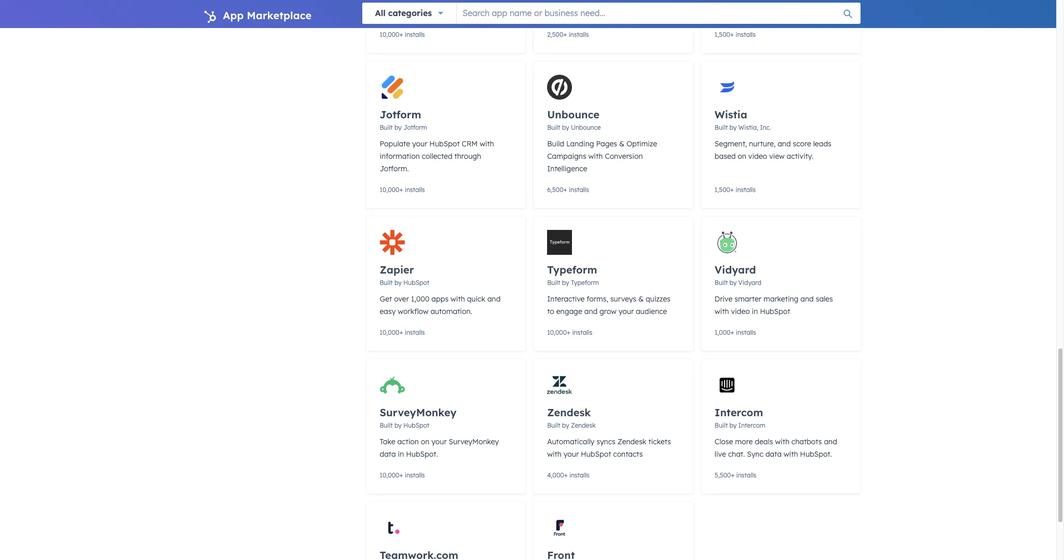 Task type: locate. For each thing, give the bounding box(es) containing it.
1,500 + installs down excel,
[[715, 31, 756, 38]]

10,000 + installs down engage
[[547, 329, 592, 336]]

installs down engage
[[572, 329, 592, 336]]

built up the interactive
[[547, 279, 560, 287]]

modern
[[394, 0, 420, 6]]

built for unbounce
[[547, 124, 560, 131]]

sync
[[749, 0, 764, 6]]

by inside surveymonkey built by hubspot
[[395, 421, 402, 429]]

with up automation.
[[451, 294, 465, 304]]

10,000 down jotform.
[[380, 186, 399, 194]]

by for intercom
[[730, 421, 737, 429]]

information
[[380, 152, 420, 161]]

10,000 + installs down all categories
[[380, 31, 425, 38]]

automatically
[[547, 437, 594, 446]]

& up conversion
[[619, 139, 624, 148]]

1 vertical spatial in
[[398, 450, 404, 459]]

10,000 + installs
[[380, 31, 425, 38], [380, 186, 425, 194], [380, 329, 425, 336], [547, 329, 592, 336], [380, 471, 425, 479]]

unbounce built by unbounce
[[547, 108, 601, 131]]

+ down "drive"
[[731, 329, 734, 336]]

by inside typeform built by typeform
[[562, 279, 569, 287]]

and
[[566, 9, 579, 18], [778, 139, 791, 148], [487, 294, 501, 304], [801, 294, 814, 304], [584, 307, 598, 316], [824, 437, 837, 446]]

zendesk
[[547, 406, 591, 419], [571, 421, 596, 429], [618, 437, 646, 446]]

1,500 down excel,
[[715, 31, 730, 38]]

& up audience
[[638, 294, 644, 304]]

data inside close more deals with chatbots and live chat. sync data with hubspot.
[[765, 450, 782, 459]]

with down pages
[[588, 152, 603, 161]]

wistia
[[715, 108, 747, 121]]

2,500 + installs
[[547, 31, 589, 38]]

1,000 up workflow
[[411, 294, 429, 304]]

video
[[748, 152, 767, 161], [731, 307, 750, 316]]

hubspot up databases
[[582, 0, 612, 6]]

and right quick
[[487, 294, 501, 304]]

by up "drive"
[[730, 279, 737, 287]]

hubspot down marketing on the bottom right
[[760, 307, 790, 316]]

by inside the zapier built by hubspot
[[395, 279, 402, 287]]

no
[[636, 9, 645, 18]]

1 horizontal spatial &
[[638, 294, 644, 304]]

installs for zapier
[[405, 329, 425, 336]]

& inside build landing pages & optimize campaigns with conversion intelligence
[[619, 139, 624, 148]]

with inside "get over 1,000 apps with quick and easy workflow automation."
[[451, 294, 465, 304]]

your down automatically in the bottom of the page
[[564, 450, 579, 459]]

build
[[547, 139, 564, 148]]

+ for jotform
[[399, 186, 403, 194]]

quizzes
[[646, 294, 671, 304]]

1,500
[[715, 31, 730, 38], [715, 186, 730, 194]]

data inside take action on your surveymonkey data in hubspot.
[[380, 450, 396, 459]]

built for intercom
[[715, 421, 728, 429]]

to inside export or sync data to google sheets, excel, asana,jira, trello &more
[[784, 0, 791, 6]]

apps up automation.
[[432, 294, 449, 304]]

Search app name or business need... search field
[[457, 3, 860, 23]]

by for wistia
[[730, 124, 737, 131]]

with right crm
[[480, 139, 494, 148]]

by up populate
[[395, 124, 402, 131]]

your up collected
[[412, 139, 427, 148]]

10,000 down take
[[380, 471, 399, 479]]

built up populate
[[380, 124, 393, 131]]

0 horizontal spatial &
[[619, 139, 624, 148]]

+ down integrate
[[563, 31, 567, 38]]

built up build
[[547, 124, 560, 131]]

installs down based
[[736, 186, 756, 194]]

1 vertical spatial zendesk
[[571, 421, 596, 429]]

1 vertical spatial to
[[547, 307, 554, 316]]

your inside populate your hubspot crm with information collected through jotform.
[[412, 139, 427, 148]]

1 vertical spatial &
[[638, 294, 644, 304]]

0 horizontal spatial to
[[547, 307, 554, 316]]

by for vidyard
[[730, 279, 737, 287]]

0 horizontal spatial 1,000
[[411, 294, 429, 304]]

your right action
[[431, 437, 447, 446]]

with down automatically in the bottom of the page
[[547, 450, 562, 459]]

hubspot. down action
[[406, 450, 438, 459]]

conversion
[[605, 152, 643, 161]]

1,500 + installs down based
[[715, 186, 756, 194]]

1 vertical spatial typeform
[[571, 279, 599, 287]]

built for surveymonkey
[[380, 421, 393, 429]]

by inside wistia built by wistia, inc.
[[730, 124, 737, 131]]

on right action
[[421, 437, 429, 446]]

installs for zendesk
[[569, 471, 590, 479]]

campaigns
[[547, 152, 586, 161]]

by up close
[[730, 421, 737, 429]]

hubspot up action
[[403, 421, 429, 429]]

to inside interactive forms, surveys & quizzes to engage and grow your audience
[[547, 307, 554, 316]]

1,000
[[411, 294, 429, 304], [715, 329, 731, 336]]

+ for wistia
[[730, 186, 734, 194]]

in down smarter
[[752, 307, 758, 316]]

+ down chat.
[[731, 471, 735, 479]]

with inside the drive smarter marketing and sales with video in hubspot
[[715, 307, 729, 316]]

installs for typeform
[[572, 329, 592, 336]]

+ for vidyard
[[731, 329, 734, 336]]

1 1,500 from the top
[[715, 31, 730, 38]]

built inside wistia built by wistia, inc.
[[715, 124, 728, 131]]

installs right 6,500
[[569, 186, 589, 194]]

with inside build landing pages & optimize campaigns with conversion intelligence
[[588, 152, 603, 161]]

+ for surveymonkey
[[399, 471, 403, 479]]

the
[[380, 0, 392, 6]]

built inside surveymonkey built by hubspot
[[380, 421, 393, 429]]

1 vertical spatial 1,500
[[715, 186, 730, 194]]

0 vertical spatial &
[[619, 139, 624, 148]]

app
[[223, 9, 244, 22]]

0 vertical spatial apps
[[547, 9, 564, 18]]

1 vertical spatial surveymonkey
[[449, 437, 499, 446]]

jotform
[[380, 108, 421, 121], [403, 124, 427, 131]]

video down smarter
[[731, 307, 750, 316]]

built up automatically in the bottom of the page
[[547, 421, 560, 429]]

apps inside "get over 1,000 apps with quick and easy workflow automation."
[[432, 294, 449, 304]]

10,000 down high-
[[380, 31, 399, 38]]

coding
[[647, 9, 670, 18]]

+ down the intelligence
[[563, 186, 567, 194]]

built inside the vidyard built by vidyard
[[715, 279, 728, 287]]

your
[[412, 139, 427, 148], [619, 307, 634, 316], [431, 437, 447, 446], [564, 450, 579, 459]]

and right 'chatbots'
[[824, 437, 837, 446]]

+ for zapier
[[399, 329, 403, 336]]

in down action
[[398, 450, 404, 459]]

0 horizontal spatial apps
[[432, 294, 449, 304]]

hubspot. inside take action on your surveymonkey data in hubspot.
[[406, 450, 438, 459]]

major
[[630, 0, 650, 6]]

asana,jira,
[[736, 9, 775, 18]]

0 horizontal spatial on
[[421, 437, 429, 446]]

1 horizontal spatial in
[[752, 307, 758, 316]]

video down nurture,
[[748, 152, 767, 161]]

1 vertical spatial apps
[[432, 294, 449, 304]]

action
[[397, 437, 419, 446]]

+ down engage
[[567, 329, 571, 336]]

for
[[493, 0, 502, 6]]

vidyard up smarter
[[738, 279, 761, 287]]

& inside interactive forms, surveys & quizzes to engage and grow your audience
[[638, 294, 644, 304]]

hubspot down syncs
[[581, 450, 611, 459]]

0 vertical spatial in
[[752, 307, 758, 316]]

and down the forms, at the bottom right of page
[[584, 307, 598, 316]]

on down segment,
[[738, 152, 746, 161]]

built up close
[[715, 421, 728, 429]]

vidyard up "drive"
[[715, 263, 756, 276]]

typeform
[[547, 263, 597, 276], [571, 279, 599, 287]]

chat.
[[728, 450, 745, 459]]

intercom built by intercom
[[715, 406, 765, 429]]

your inside automatically syncs zendesk tickets with your hubspot contacts
[[564, 450, 579, 459]]

1 vertical spatial vidyard
[[738, 279, 761, 287]]

+ down automatically in the bottom of the page
[[564, 471, 568, 479]]

installs for jotform
[[405, 186, 425, 194]]

data inside export or sync data to google sheets, excel, asana,jira, trello &more
[[766, 0, 782, 6]]

+ for typeform
[[567, 329, 571, 336]]

0 vertical spatial to
[[784, 0, 791, 6]]

close more deals with chatbots and live chat. sync data with hubspot.
[[715, 437, 837, 459]]

1 vertical spatial on
[[421, 437, 429, 446]]

+ down based
[[730, 186, 734, 194]]

with left no
[[620, 9, 634, 18]]

1 horizontal spatial on
[[738, 152, 746, 161]]

interactive forms, surveys & quizzes to engage and grow your audience
[[547, 294, 671, 316]]

all categories button
[[362, 3, 456, 24]]

1 horizontal spatial hubspot.
[[800, 450, 832, 459]]

installs down asana,jira,
[[736, 31, 756, 38]]

installs for vidyard
[[736, 329, 756, 336]]

installs down performing
[[405, 31, 425, 38]]

unbounce
[[547, 108, 600, 121], [571, 124, 601, 131]]

on
[[738, 152, 746, 161], [421, 437, 429, 446]]

performing
[[397, 9, 436, 18]]

10,000 + installs for jotform
[[380, 186, 425, 194]]

1 vertical spatial 1,500 + installs
[[715, 186, 756, 194]]

with down "drive"
[[715, 307, 729, 316]]

data up trello
[[766, 0, 782, 6]]

0 vertical spatial 1,500
[[715, 31, 730, 38]]

close
[[715, 437, 733, 446]]

pages
[[596, 139, 617, 148]]

10,000 down engage
[[547, 329, 567, 336]]

1,500 down based
[[715, 186, 730, 194]]

installs down smarter
[[736, 329, 756, 336]]

engage
[[556, 307, 582, 316]]

hubspot inside populate your hubspot crm with information collected through jotform.
[[429, 139, 460, 148]]

0 vertical spatial 1,500 + installs
[[715, 31, 756, 38]]

built inside unbounce built by unbounce
[[547, 124, 560, 131]]

0 vertical spatial on
[[738, 152, 746, 161]]

and inside close more deals with chatbots and live chat. sync data with hubspot.
[[824, 437, 837, 446]]

installs down workflow
[[405, 329, 425, 336]]

by
[[395, 124, 402, 131], [562, 124, 569, 131], [730, 124, 737, 131], [395, 279, 402, 287], [562, 279, 569, 287], [730, 279, 737, 287], [395, 421, 402, 429], [562, 421, 569, 429], [730, 421, 737, 429]]

hubspot.
[[406, 450, 438, 459], [800, 450, 832, 459]]

1 vertical spatial 1,000
[[715, 329, 731, 336]]

built for jotform
[[380, 124, 393, 131]]

0 vertical spatial typeform
[[547, 263, 597, 276]]

hubspot inside automatically syncs zendesk tickets with your hubspot contacts
[[581, 450, 611, 459]]

interactive
[[547, 294, 585, 304]]

installs down jotform.
[[405, 186, 425, 194]]

vidyard
[[715, 263, 756, 276], [738, 279, 761, 287]]

inc.
[[760, 124, 771, 131]]

hubspot up collected
[[429, 139, 460, 148]]

optimize
[[626, 139, 657, 148]]

typeform up the forms, at the bottom right of page
[[571, 279, 599, 287]]

built inside zendesk built by zendesk
[[547, 421, 560, 429]]

built inside intercom built by intercom
[[715, 421, 728, 429]]

installs down action
[[405, 471, 425, 479]]

typeform up the interactive
[[547, 263, 597, 276]]

by down wistia
[[730, 124, 737, 131]]

by up action
[[395, 421, 402, 429]]

by inside jotform built by jotform
[[395, 124, 402, 131]]

view
[[769, 152, 785, 161]]

+
[[399, 31, 403, 38], [563, 31, 567, 38], [730, 31, 734, 38], [399, 186, 403, 194], [563, 186, 567, 194], [730, 186, 734, 194], [399, 329, 403, 336], [567, 329, 571, 336], [731, 329, 734, 336], [399, 471, 403, 479], [564, 471, 568, 479], [731, 471, 735, 479]]

+ down workflow
[[399, 329, 403, 336]]

1 horizontal spatial to
[[784, 0, 791, 6]]

app marketplace
[[223, 9, 312, 22]]

installs down sync
[[736, 471, 756, 479]]

10,000 for zapier
[[380, 329, 399, 336]]

to
[[784, 0, 791, 6], [547, 307, 554, 316]]

with inside automatically syncs zendesk tickets with your hubspot contacts
[[547, 450, 562, 459]]

by inside intercom built by intercom
[[730, 421, 737, 429]]

0 vertical spatial video
[[748, 152, 767, 161]]

built down wistia
[[715, 124, 728, 131]]

and down integrate
[[566, 9, 579, 18]]

1 vertical spatial video
[[731, 307, 750, 316]]

by up build
[[562, 124, 569, 131]]

through
[[454, 152, 481, 161]]

+ down jotform.
[[399, 186, 403, 194]]

2,500
[[547, 31, 563, 38]]

built inside the zapier built by hubspot
[[380, 279, 393, 287]]

1,000 down "drive"
[[715, 329, 731, 336]]

and up view
[[778, 139, 791, 148]]

by up the interactive
[[562, 279, 569, 287]]

10,000 + installs down workflow
[[380, 329, 425, 336]]

0 vertical spatial intercom
[[715, 406, 763, 419]]

apps
[[547, 9, 564, 18], [432, 294, 449, 304]]

2 hubspot. from the left
[[800, 450, 832, 459]]

10,000 + installs down action
[[380, 471, 425, 479]]

easy
[[380, 307, 396, 316]]

5,500 + installs
[[715, 471, 756, 479]]

by inside unbounce built by unbounce
[[562, 124, 569, 131]]

installs right 4,000 on the bottom of page
[[569, 471, 590, 479]]

+ down action
[[399, 471, 403, 479]]

built for vidyard
[[715, 279, 728, 287]]

1,500 + installs
[[715, 31, 756, 38], [715, 186, 756, 194]]

+ down excel,
[[730, 31, 734, 38]]

built
[[380, 124, 393, 131], [547, 124, 560, 131], [715, 124, 728, 131], [380, 279, 393, 287], [547, 279, 560, 287], [715, 279, 728, 287], [380, 421, 393, 429], [547, 421, 560, 429], [715, 421, 728, 429]]

6,500
[[547, 186, 563, 194]]

10,000 for jotform
[[380, 186, 399, 194]]

hubspot. down 'chatbots'
[[800, 450, 832, 459]]

by down zapier
[[395, 279, 402, 287]]

0 vertical spatial 1,000
[[411, 294, 429, 304]]

1 hubspot. from the left
[[406, 450, 438, 459]]

2 vertical spatial zendesk
[[618, 437, 646, 446]]

data down take
[[380, 450, 396, 459]]

segment, nurture, and score leads based on video view activity.
[[715, 139, 831, 161]]

video inside segment, nurture, and score leads based on video view activity.
[[748, 152, 767, 161]]

on inside segment, nurture, and score leads based on video view activity.
[[738, 152, 746, 161]]

6,500 + installs
[[547, 186, 589, 194]]

by inside the vidyard built by vidyard
[[730, 279, 737, 287]]

built up take
[[380, 421, 393, 429]]

to up trello
[[784, 0, 791, 6]]

data down deals
[[765, 450, 782, 459]]

hubspot up over
[[403, 279, 429, 287]]

by inside zendesk built by zendesk
[[562, 421, 569, 429]]

with left major
[[614, 0, 628, 6]]

built inside typeform built by typeform
[[547, 279, 560, 287]]

your down surveys
[[619, 307, 634, 316]]

0 horizontal spatial hubspot.
[[406, 450, 438, 459]]

with right deals
[[775, 437, 789, 446]]

excel,
[[715, 9, 734, 18]]

the modern scheduling platform for high-performing teams
[[380, 0, 502, 18]]

trello
[[777, 9, 795, 18]]

surveymonkey built by hubspot
[[380, 406, 457, 429]]

0 vertical spatial zendesk
[[547, 406, 591, 419]]

10,000 down the easy
[[380, 329, 399, 336]]

surveymonkey
[[380, 406, 457, 419], [449, 437, 499, 446]]

marketplace
[[247, 9, 312, 22]]

& for unbounce
[[619, 139, 624, 148]]

installs
[[405, 31, 425, 38], [569, 31, 589, 38], [736, 31, 756, 38], [405, 186, 425, 194], [569, 186, 589, 194], [736, 186, 756, 194], [405, 329, 425, 336], [572, 329, 592, 336], [736, 329, 756, 336], [405, 471, 425, 479], [569, 471, 590, 479], [736, 471, 756, 479]]

0 horizontal spatial in
[[398, 450, 404, 459]]

with
[[614, 0, 628, 6], [620, 9, 634, 18], [480, 139, 494, 148], [588, 152, 603, 161], [451, 294, 465, 304], [715, 307, 729, 316], [775, 437, 789, 446], [547, 450, 562, 459], [784, 450, 798, 459]]

1 horizontal spatial apps
[[547, 9, 564, 18]]

and left sales
[[801, 294, 814, 304]]

2 1,500 from the top
[[715, 186, 730, 194]]

built up "drive"
[[715, 279, 728, 287]]

to left engage
[[547, 307, 554, 316]]

built inside jotform built by jotform
[[380, 124, 393, 131]]

hubspot inside surveymonkey built by hubspot
[[403, 421, 429, 429]]



Task type: vqa. For each thing, say whether or not it's contained in the screenshot.


Task type: describe. For each thing, give the bounding box(es) containing it.
all
[[375, 8, 386, 18]]

by for zendesk
[[562, 421, 569, 429]]

your inside take action on your surveymonkey data in hubspot.
[[431, 437, 447, 446]]

apps inside integrate hubspot with major cloud apps and databases with no coding
[[547, 9, 564, 18]]

2 1,500 + installs from the top
[[715, 186, 756, 194]]

score
[[793, 139, 811, 148]]

deals
[[755, 437, 773, 446]]

or
[[739, 0, 747, 6]]

over
[[394, 294, 409, 304]]

your inside interactive forms, surveys & quizzes to engage and grow your audience
[[619, 307, 634, 316]]

integrate
[[547, 0, 580, 6]]

syncs
[[597, 437, 615, 446]]

crm
[[462, 139, 478, 148]]

automation.
[[431, 307, 472, 316]]

1 horizontal spatial 1,000
[[715, 329, 731, 336]]

with down 'chatbots'
[[784, 450, 798, 459]]

in inside take action on your surveymonkey data in hubspot.
[[398, 450, 404, 459]]

categories
[[388, 8, 432, 18]]

surveymonkey inside take action on your surveymonkey data in hubspot.
[[449, 437, 499, 446]]

zendesk inside automatically syncs zendesk tickets with your hubspot contacts
[[618, 437, 646, 446]]

grow
[[600, 307, 617, 316]]

10,000 + installs for surveymonkey
[[380, 471, 425, 479]]

zapier
[[380, 263, 414, 276]]

video inside the drive smarter marketing and sales with video in hubspot
[[731, 307, 750, 316]]

1 vertical spatial intercom
[[738, 421, 765, 429]]

scheduling
[[423, 0, 459, 6]]

installs for intercom
[[736, 471, 756, 479]]

wistia built by wistia, inc.
[[715, 108, 771, 131]]

and inside the drive smarter marketing and sales with video in hubspot
[[801, 294, 814, 304]]

1,000 + installs
[[715, 329, 756, 336]]

get over 1,000 apps with quick and easy workflow automation.
[[380, 294, 501, 316]]

export
[[715, 0, 737, 6]]

by for unbounce
[[562, 124, 569, 131]]

surveys
[[610, 294, 636, 304]]

by for jotform
[[395, 124, 402, 131]]

all categories
[[375, 8, 432, 18]]

audience
[[636, 307, 667, 316]]

0 vertical spatial vidyard
[[715, 263, 756, 276]]

sync
[[747, 450, 763, 459]]

high-
[[380, 9, 397, 18]]

1,000 inside "get over 1,000 apps with quick and easy workflow automation."
[[411, 294, 429, 304]]

jotform built by jotform
[[380, 108, 427, 131]]

installs for unbounce
[[569, 186, 589, 194]]

installs right 2,500
[[569, 31, 589, 38]]

teams
[[438, 9, 459, 18]]

google
[[793, 0, 818, 6]]

contacts
[[613, 450, 643, 459]]

and inside segment, nurture, and score leads based on video view activity.
[[778, 139, 791, 148]]

chatbots
[[792, 437, 822, 446]]

5,500
[[715, 471, 731, 479]]

by for typeform
[[562, 279, 569, 287]]

populate
[[380, 139, 410, 148]]

forms,
[[587, 294, 608, 304]]

sheets,
[[820, 0, 845, 6]]

hubspot inside the drive smarter marketing and sales with video in hubspot
[[760, 307, 790, 316]]

4,000 + installs
[[547, 471, 590, 479]]

leads
[[813, 139, 831, 148]]

vidyard built by vidyard
[[715, 263, 761, 287]]

4,000
[[547, 471, 564, 479]]

10,000 + installs for typeform
[[547, 329, 592, 336]]

zapier built by hubspot
[[380, 263, 429, 287]]

and inside integrate hubspot with major cloud apps and databases with no coding
[[566, 9, 579, 18]]

hubspot. inside close more deals with chatbots and live chat. sync data with hubspot.
[[800, 450, 832, 459]]

10,000 for typeform
[[547, 329, 567, 336]]

activity.
[[787, 152, 813, 161]]

sales
[[816, 294, 833, 304]]

more
[[735, 437, 753, 446]]

built for wistia
[[715, 124, 728, 131]]

by for surveymonkey
[[395, 421, 402, 429]]

workflow
[[398, 307, 428, 316]]

tickets
[[648, 437, 671, 446]]

marketing
[[764, 294, 799, 304]]

0 vertical spatial jotform
[[380, 108, 421, 121]]

and inside interactive forms, surveys & quizzes to engage and grow your audience
[[584, 307, 598, 316]]

1 vertical spatial jotform
[[403, 124, 427, 131]]

0 vertical spatial unbounce
[[547, 108, 600, 121]]

platform
[[461, 0, 491, 6]]

typeform built by typeform
[[547, 263, 599, 287]]

10,000 for surveymonkey
[[380, 471, 399, 479]]

databases
[[581, 9, 618, 18]]

intelligence
[[547, 164, 587, 173]]

take action on your surveymonkey data in hubspot.
[[380, 437, 499, 459]]

hubspot inside integrate hubspot with major cloud apps and databases with no coding
[[582, 0, 612, 6]]

built for zapier
[[380, 279, 393, 287]]

landing
[[566, 139, 594, 148]]

automatically syncs zendesk tickets with your hubspot contacts
[[547, 437, 671, 459]]

installs for wistia
[[736, 186, 756, 194]]

+ for zendesk
[[564, 471, 568, 479]]

populate your hubspot crm with information collected through jotform.
[[380, 139, 494, 173]]

cloud
[[652, 0, 671, 6]]

1 1,500 + installs from the top
[[715, 31, 756, 38]]

collected
[[422, 152, 452, 161]]

take
[[380, 437, 395, 446]]

zendesk built by zendesk
[[547, 406, 596, 429]]

wistia,
[[738, 124, 758, 131]]

with inside populate your hubspot crm with information collected through jotform.
[[480, 139, 494, 148]]

+ for intercom
[[731, 471, 735, 479]]

based
[[715, 152, 736, 161]]

build landing pages & optimize campaigns with conversion intelligence
[[547, 139, 657, 173]]

& for typeform
[[638, 294, 644, 304]]

built for zendesk
[[547, 421, 560, 429]]

0 vertical spatial surveymonkey
[[380, 406, 457, 419]]

+ for unbounce
[[563, 186, 567, 194]]

integrate hubspot with major cloud apps and databases with no coding
[[547, 0, 671, 18]]

hubspot inside the zapier built by hubspot
[[403, 279, 429, 287]]

segment,
[[715, 139, 747, 148]]

installs for surveymonkey
[[405, 471, 425, 479]]

live
[[715, 450, 726, 459]]

&more
[[797, 9, 820, 18]]

1 vertical spatial unbounce
[[571, 124, 601, 131]]

on inside take action on your surveymonkey data in hubspot.
[[421, 437, 429, 446]]

+ down all categories
[[399, 31, 403, 38]]

export or sync data to google sheets, excel, asana,jira, trello &more
[[715, 0, 845, 18]]

10,000 + installs for zapier
[[380, 329, 425, 336]]

in inside the drive smarter marketing and sales with video in hubspot
[[752, 307, 758, 316]]

and inside "get over 1,000 apps with quick and easy workflow automation."
[[487, 294, 501, 304]]

nurture,
[[749, 139, 776, 148]]

get
[[380, 294, 392, 304]]

built for typeform
[[547, 279, 560, 287]]

by for zapier
[[395, 279, 402, 287]]

jotform.
[[380, 164, 409, 173]]



